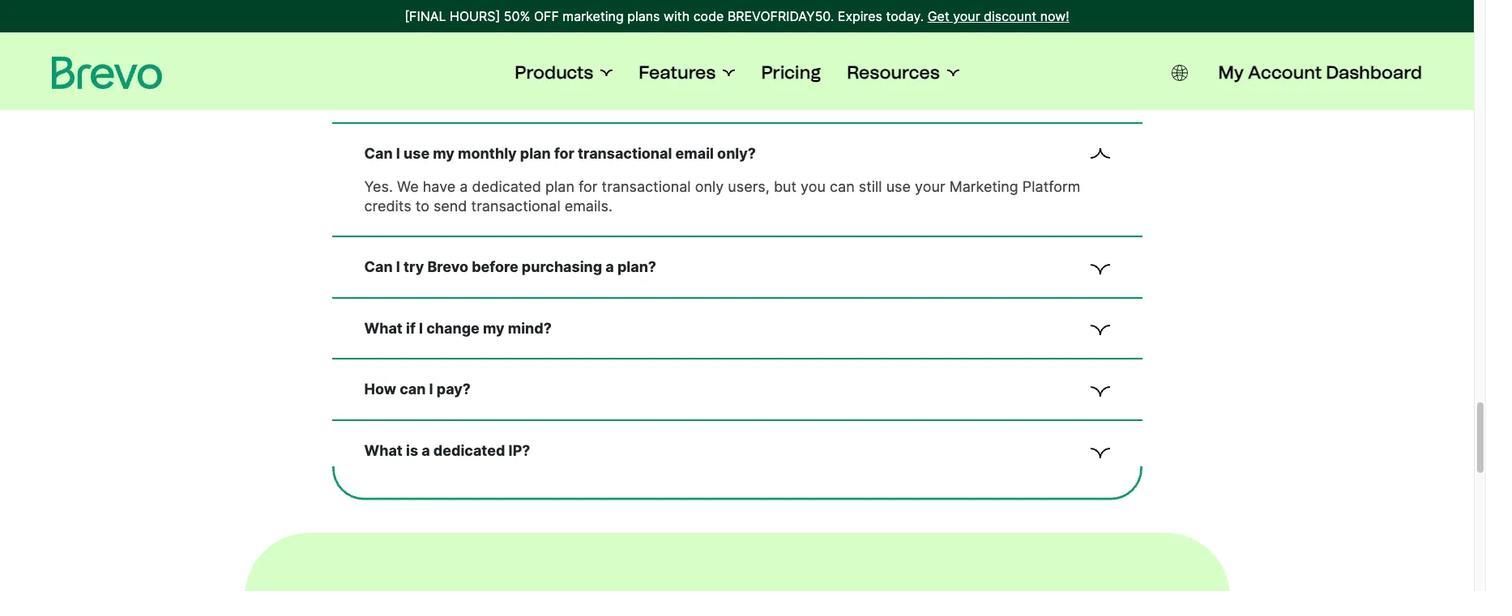 Task type: describe. For each thing, give the bounding box(es) containing it.
great
[[709, 65, 745, 82]]

a inside dropdown button
[[606, 258, 614, 275]]

features
[[639, 62, 716, 83]]

we
[[397, 178, 419, 195]]

payg
[[536, 45, 573, 63]]

businesses
[[594, 26, 671, 43]]

plans
[[627, 8, 660, 24]]

a down services,
[[843, 84, 851, 101]]

resources
[[847, 62, 940, 83]]

is inside dropdown button
[[406, 443, 418, 460]]

a inside yes. we have a dedicated plan for transactional only users, but you can still use your marketing platform credits to send transactional emails.
[[460, 178, 468, 195]]

don't
[[834, 26, 869, 43]]

phone
[[364, 84, 408, 101]]

0 vertical spatial credits
[[578, 45, 625, 63]]

mind?
[[508, 320, 552, 337]]

they
[[969, 65, 999, 82]]

use inside the can i use my monthly plan for transactional email only? dropdown button
[[404, 145, 430, 162]]

can for can i try brevo before purchasing a plan?
[[364, 258, 393, 275]]

list.
[[508, 45, 532, 63]]

1 vertical spatial do
[[1003, 65, 1021, 82]]

services,
[[840, 65, 902, 82]]

have inside yes. we have a dedicated plan for transactional only users, but you can still use your marketing platform credits to send transactional emails.
[[423, 178, 456, 195]]

anytime
[[966, 84, 1021, 101]]

my account dashboard link
[[1219, 62, 1422, 84]]

one
[[1001, 45, 1029, 63]]

yes. we have a dedicated plan for transactional only users, but you can still use your marketing platform credits to send transactional emails.
[[364, 178, 1081, 215]]

brevofriday50.
[[728, 8, 834, 24]]

my account dashboard
[[1219, 62, 1422, 83]]

them
[[835, 45, 870, 63]]

buy
[[652, 84, 678, 101]]

you-
[[432, 26, 464, 43]]

get
[[928, 8, 950, 24]]

brevo image
[[52, 57, 162, 89]]

1 that from the left
[[802, 26, 830, 43]]

50%
[[504, 8, 530, 24]]

send inside yes. we have a dedicated plan for transactional only users, but you can still use your marketing platform credits to send transactional emails.
[[434, 198, 467, 215]]

if
[[406, 320, 416, 337]]

what if i change my mind? button
[[364, 318, 1110, 339]]

features link
[[639, 62, 735, 84]]

1 horizontal spatial not
[[1025, 65, 1048, 82]]

but
[[774, 178, 797, 195]]

1 vertical spatial is
[[487, 84, 498, 101]]

now!
[[1040, 8, 1070, 24]]

get your discount now! link
[[928, 6, 1070, 26]]

resources link
[[847, 62, 959, 84]]

what is a dedicated ip? button
[[364, 441, 1110, 462]]

for for dedicated
[[579, 178, 598, 195]]

get
[[619, 65, 641, 82]]

to inside yes. we have a dedicated plan for transactional only users, but you can still use your marketing platform credits to send transactional emails.
[[416, 198, 429, 215]]

still inside yes. we have a dedicated plan for transactional only users, but you can still use your marketing platform credits to send transactional emails.
[[859, 178, 882, 195]]

ideal
[[534, 26, 567, 43]]

can i try brevo before purchasing a plan?
[[364, 258, 656, 275]]

organizations
[[705, 26, 798, 43]]

what is a dedicated ip?
[[364, 443, 530, 460]]

discount
[[984, 8, 1037, 24]]

users,
[[728, 178, 770, 195]]

monthly inside a pay-as-you-go plan is ideal for businesses and organizations that don't send emails often, or that don't have a large contact list. payg credits do not expire, so you can use them at your own pace. one email sent equals one credit deducted. you still get all of our great features and services, however they do not include phone support. it is still possible to easily buy more credits or shift to a monthly plan at anytime though.
[[855, 84, 911, 101]]

how can i pay? button
[[364, 380, 1110, 401]]

yes.
[[364, 178, 393, 195]]

hours]
[[450, 8, 500, 24]]

don't
[[1053, 26, 1088, 43]]

1 vertical spatial at
[[948, 84, 962, 101]]

our
[[683, 65, 705, 82]]

plan for businesses
[[486, 26, 515, 43]]

i left pay?
[[429, 381, 433, 398]]

pay-
[[378, 26, 410, 43]]

pay?
[[437, 381, 471, 398]]

can for can i use my monthly plan for transactional email only?
[[364, 145, 393, 162]]

pricing
[[761, 62, 821, 83]]

as-
[[410, 26, 432, 43]]

plan for only?
[[520, 145, 551, 162]]

brevo
[[427, 258, 468, 275]]

email inside a pay-as-you-go plan is ideal for businesses and organizations that don't send emails often, or that don't have a large contact list. payg credits do not expire, so you can use them at your own pace. one email sent equals one credit deducted. you still get all of our great features and services, however they do not include phone support. it is still possible to easily buy more credits or shift to a monthly plan at anytime though.
[[1033, 45, 1070, 63]]

plan for users,
[[545, 178, 575, 195]]

own
[[926, 45, 955, 63]]

a inside dropdown button
[[422, 443, 430, 460]]

can i use my monthly plan for transactional email only?
[[364, 145, 756, 162]]

you
[[561, 65, 587, 82]]

for for monthly
[[554, 145, 575, 162]]

often,
[[959, 26, 999, 43]]

use inside yes. we have a dedicated plan for transactional only users, but you can still use your marketing platform credits to send transactional emails.
[[886, 178, 911, 195]]

plan down however
[[915, 84, 944, 101]]

expires
[[838, 8, 883, 24]]

all
[[645, 65, 660, 82]]

how can i pay?
[[364, 381, 471, 398]]

of
[[665, 65, 679, 82]]

try
[[404, 258, 424, 275]]

deducted.
[[487, 65, 557, 82]]

contact
[[452, 45, 504, 63]]

marketing
[[950, 178, 1019, 195]]

include
[[1052, 65, 1102, 82]]

what for what is a dedicated ip?
[[364, 443, 403, 460]]

transactional for only
[[602, 178, 691, 195]]

you inside yes. we have a dedicated plan for transactional only users, but you can still use your marketing platform credits to send transactional emails.
[[801, 178, 826, 195]]

marketing
[[563, 8, 624, 24]]



Task type: locate. For each thing, give the bounding box(es) containing it.
a down pay-
[[401, 45, 410, 63]]

what
[[364, 320, 403, 337], [364, 443, 403, 460]]

pricing link
[[761, 62, 821, 84]]

0 horizontal spatial at
[[874, 45, 888, 63]]

0 vertical spatial transactional
[[578, 145, 672, 162]]

easily
[[609, 84, 648, 101]]

a down how can i pay?
[[422, 443, 430, 460]]

0 vertical spatial for
[[571, 26, 590, 43]]

not up though.
[[1025, 65, 1048, 82]]

monthly down it
[[458, 145, 517, 162]]

my left mind?
[[483, 320, 505, 337]]

transactional for email
[[578, 145, 672, 162]]

1 horizontal spatial have
[[423, 178, 456, 195]]

monthly inside dropdown button
[[458, 145, 517, 162]]

0 horizontal spatial email
[[676, 145, 714, 162]]

that
[[802, 26, 830, 43], [1021, 26, 1049, 43]]

0 vertical spatial is
[[519, 26, 530, 43]]

2 vertical spatial still
[[859, 178, 882, 195]]

is down 50%
[[519, 26, 530, 43]]

only
[[695, 178, 724, 195]]

1 vertical spatial my
[[483, 320, 505, 337]]

transactional inside dropdown button
[[578, 145, 672, 162]]

your left "marketing"
[[915, 178, 945, 195]]

plan inside the can i use my monthly plan for transactional email only? dropdown button
[[520, 145, 551, 162]]

my
[[1219, 62, 1244, 83]]

you down organizations
[[748, 45, 773, 63]]

0 vertical spatial can
[[364, 145, 393, 162]]

transactional down easily
[[578, 145, 672, 162]]

1 horizontal spatial that
[[1021, 26, 1049, 43]]

your inside a pay-as-you-go plan is ideal for businesses and organizations that don't send emails often, or that don't have a large contact list. payg credits do not expire, so you can use them at your own pace. one email sent equals one credit deducted. you still get all of our great features and services, however they do not include phone support. it is still possible to easily buy more credits or shift to a monthly plan at anytime though.
[[892, 45, 922, 63]]

1 horizontal spatial use
[[806, 45, 831, 63]]

to left easily
[[591, 84, 605, 101]]

at down however
[[948, 84, 962, 101]]

0 vertical spatial have
[[364, 45, 397, 63]]

0 horizontal spatial send
[[434, 198, 467, 215]]

however
[[906, 65, 965, 82]]

2 what from the top
[[364, 443, 403, 460]]

1 horizontal spatial still
[[591, 65, 614, 82]]

email up only on the left of the page
[[676, 145, 714, 162]]

email inside dropdown button
[[676, 145, 714, 162]]

1 vertical spatial can
[[830, 178, 855, 195]]

credits inside yes. we have a dedicated plan for transactional only users, but you can still use your marketing platform credits to send transactional emails.
[[364, 198, 411, 215]]

at up services,
[[874, 45, 888, 63]]

0 horizontal spatial have
[[364, 45, 397, 63]]

0 vertical spatial what
[[364, 320, 403, 337]]

1 vertical spatial and
[[810, 65, 836, 82]]

dedicated left ip?
[[433, 443, 505, 460]]

can
[[777, 45, 802, 63], [830, 178, 855, 195], [400, 381, 426, 398]]

large
[[414, 45, 448, 63]]

a left plan?
[[606, 258, 614, 275]]

dedicated inside yes. we have a dedicated plan for transactional only users, but you can still use your marketing platform credits to send transactional emails.
[[472, 178, 541, 195]]

1 horizontal spatial at
[[948, 84, 962, 101]]

a right we
[[460, 178, 468, 195]]

what for what if i change my mind?
[[364, 320, 403, 337]]

or down features in the top of the page
[[773, 84, 787, 101]]

and down with
[[675, 26, 701, 43]]

1 vertical spatial monthly
[[458, 145, 517, 162]]

0 vertical spatial you
[[748, 45, 773, 63]]

1 vertical spatial you
[[801, 178, 826, 195]]

expire,
[[677, 45, 724, 63]]

for inside a pay-as-you-go plan is ideal for businesses and organizations that don't send emails often, or that don't have a large contact list. payg credits do not expire, so you can use them at your own pace. one email sent equals one credit deducted. you still get all of our great features and services, however they do not include phone support. it is still possible to easily buy more credits or shift to a monthly plan at anytime though.
[[571, 26, 590, 43]]

emails
[[911, 26, 955, 43]]

2 vertical spatial is
[[406, 443, 418, 460]]

a pay-as-you-go plan is ideal for businesses and organizations that don't send emails often, or that don't have a large contact list. payg credits do not expire, so you can use them at your own pace. one email sent equals one credit deducted. you still get all of our great features and services, however they do not include phone support. it is still possible to easily buy more credits or shift to a monthly plan at anytime though.
[[364, 26, 1104, 101]]

do down "businesses"
[[629, 45, 646, 63]]

can left the try
[[364, 258, 393, 275]]

before
[[472, 258, 518, 275]]

0 vertical spatial do
[[629, 45, 646, 63]]

products
[[515, 62, 594, 83]]

button image
[[1172, 65, 1188, 81]]

not up all
[[651, 45, 673, 63]]

how
[[364, 381, 396, 398]]

one
[[414, 65, 439, 82]]

2 that from the left
[[1021, 26, 1049, 43]]

transactional up emails.
[[602, 178, 691, 195]]

send
[[873, 26, 907, 43], [434, 198, 467, 215]]

can
[[364, 145, 393, 162], [364, 258, 393, 275]]

is down how can i pay?
[[406, 443, 418, 460]]

0 vertical spatial or
[[1003, 26, 1017, 43]]

that left don't
[[802, 26, 830, 43]]

1 vertical spatial for
[[554, 145, 575, 162]]

1 can from the top
[[364, 145, 393, 162]]

plan down 50%
[[486, 26, 515, 43]]

your up often,
[[953, 8, 980, 24]]

0 vertical spatial dedicated
[[472, 178, 541, 195]]

1 horizontal spatial do
[[1003, 65, 1021, 82]]

2 horizontal spatial to
[[825, 84, 839, 101]]

i right if
[[419, 320, 423, 337]]

to right shift
[[825, 84, 839, 101]]

1 vertical spatial what
[[364, 443, 403, 460]]

my down support.
[[433, 145, 455, 162]]

0 vertical spatial can
[[777, 45, 802, 63]]

1 vertical spatial your
[[892, 45, 922, 63]]

to
[[591, 84, 605, 101], [825, 84, 839, 101], [416, 198, 429, 215]]

change
[[426, 320, 480, 337]]

2 vertical spatial use
[[886, 178, 911, 195]]

not
[[651, 45, 673, 63], [1025, 65, 1048, 82]]

0 horizontal spatial still
[[502, 84, 525, 101]]

is right it
[[487, 84, 498, 101]]

1 vertical spatial or
[[773, 84, 787, 101]]

use inside a pay-as-you-go plan is ideal for businesses and organizations that don't send emails often, or that don't have a large contact list. payg credits do not expire, so you can use them at your own pace. one email sent equals one credit deducted. you still get all of our great features and services, however they do not include phone support. it is still possible to easily buy more credits or shift to a monthly plan at anytime though.
[[806, 45, 831, 63]]

2 vertical spatial transactional
[[471, 198, 561, 215]]

possible
[[529, 84, 587, 101]]

can i use my monthly plan for transactional email only? button
[[364, 144, 1110, 164]]

pace.
[[959, 45, 997, 63]]

what if i change my mind?
[[364, 320, 552, 337]]

support.
[[412, 84, 469, 101]]

1 horizontal spatial monthly
[[855, 84, 911, 101]]

0 horizontal spatial and
[[675, 26, 701, 43]]

so
[[728, 45, 744, 63]]

2 vertical spatial your
[[915, 178, 945, 195]]

0 horizontal spatial my
[[433, 145, 455, 162]]

credits down great
[[721, 84, 768, 101]]

1 what from the top
[[364, 320, 403, 337]]

and up shift
[[810, 65, 836, 82]]

0 vertical spatial your
[[953, 8, 980, 24]]

today.
[[886, 8, 924, 24]]

can inside the can i use my monthly plan for transactional email only? dropdown button
[[364, 145, 393, 162]]

0 horizontal spatial is
[[406, 443, 418, 460]]

shift
[[791, 84, 821, 101]]

can i try brevo before purchasing a plan? button
[[364, 257, 1110, 278]]

what inside dropdown button
[[364, 320, 403, 337]]

dedicated inside dropdown button
[[433, 443, 505, 460]]

2 horizontal spatial use
[[886, 178, 911, 195]]

2 horizontal spatial is
[[519, 26, 530, 43]]

have up equals
[[364, 45, 397, 63]]

what left if
[[364, 320, 403, 337]]

1 vertical spatial send
[[434, 198, 467, 215]]

do
[[629, 45, 646, 63], [1003, 65, 1021, 82]]

features
[[750, 65, 806, 82]]

you
[[748, 45, 773, 63], [801, 178, 826, 195]]

go
[[464, 26, 482, 43]]

can inside can i try brevo before purchasing a plan? dropdown button
[[364, 258, 393, 275]]

equals
[[364, 65, 409, 82]]

i left the try
[[396, 258, 400, 275]]

can up features in the top of the page
[[777, 45, 802, 63]]

what inside dropdown button
[[364, 443, 403, 460]]

0 vertical spatial email
[[1033, 45, 1070, 63]]

1 horizontal spatial credits
[[578, 45, 625, 63]]

1 horizontal spatial can
[[777, 45, 802, 63]]

purchasing
[[522, 258, 602, 275]]

2 vertical spatial can
[[400, 381, 426, 398]]

and
[[675, 26, 701, 43], [810, 65, 836, 82]]

credits down the yes. at top left
[[364, 198, 411, 215]]

off
[[534, 8, 559, 24]]

0 vertical spatial my
[[433, 145, 455, 162]]

1 vertical spatial transactional
[[602, 178, 691, 195]]

have inside a pay-as-you-go plan is ideal for businesses and organizations that don't send emails often, or that don't have a large contact list. payg credits do not expire, so you can use them at your own pace. one email sent equals one credit deducted. you still get all of our great features and services, however they do not include phone support. it is still possible to easily buy more credits or shift to a monthly plan at anytime though.
[[364, 45, 397, 63]]

credits up you
[[578, 45, 625, 63]]

for inside dropdown button
[[554, 145, 575, 162]]

can inside yes. we have a dedicated plan for transactional only users, but you can still use your marketing platform credits to send transactional emails.
[[830, 178, 855, 195]]

can right how
[[400, 381, 426, 398]]

a
[[364, 26, 374, 43]]

emails.
[[565, 198, 613, 215]]

0 vertical spatial use
[[806, 45, 831, 63]]

0 horizontal spatial credits
[[364, 198, 411, 215]]

you inside a pay-as-you-go plan is ideal for businesses and organizations that don't send emails often, or that don't have a large contact list. payg credits do not expire, so you can use them at your own pace. one email sent equals one credit deducted. you still get all of our great features and services, however they do not include phone support. it is still possible to easily buy more credits or shift to a monthly plan at anytime though.
[[748, 45, 773, 63]]

i up we
[[396, 145, 400, 162]]

send inside a pay-as-you-go plan is ideal for businesses and organizations that don't send emails often, or that don't have a large contact list. payg credits do not expire, so you can use them at your own pace. one email sent equals one credit deducted. you still get all of our great features and services, however they do not include phone support. it is still possible to easily buy more credits or shift to a monthly plan at anytime though.
[[873, 26, 907, 43]]

0 horizontal spatial to
[[416, 198, 429, 215]]

you right 'but'
[[801, 178, 826, 195]]

do down one
[[1003, 65, 1021, 82]]

though.
[[1025, 84, 1077, 101]]

products link
[[515, 62, 613, 84]]

dedicated down can i use my monthly plan for transactional email only?
[[472, 178, 541, 195]]

1 horizontal spatial my
[[483, 320, 505, 337]]

1 horizontal spatial you
[[801, 178, 826, 195]]

email down don't
[[1033, 45, 1070, 63]]

credits
[[578, 45, 625, 63], [721, 84, 768, 101], [364, 198, 411, 215]]

send down the today.
[[873, 26, 907, 43]]

can inside how can i pay? dropdown button
[[400, 381, 426, 398]]

can right 'but'
[[830, 178, 855, 195]]

0 vertical spatial not
[[651, 45, 673, 63]]

plan down can i use my monthly plan for transactional email only?
[[545, 178, 575, 195]]

0 vertical spatial at
[[874, 45, 888, 63]]

1 vertical spatial use
[[404, 145, 430, 162]]

[final
[[405, 8, 446, 24]]

monthly
[[855, 84, 911, 101], [458, 145, 517, 162]]

credit
[[443, 65, 483, 82]]

for
[[571, 26, 590, 43], [554, 145, 575, 162], [579, 178, 598, 195]]

0 horizontal spatial monthly
[[458, 145, 517, 162]]

0 horizontal spatial or
[[773, 84, 787, 101]]

2 vertical spatial credits
[[364, 198, 411, 215]]

0 horizontal spatial that
[[802, 26, 830, 43]]

for inside yes. we have a dedicated plan for transactional only users, but you can still use your marketing platform credits to send transactional emails.
[[579, 178, 598, 195]]

your down the emails
[[892, 45, 922, 63]]

code
[[693, 8, 724, 24]]

a
[[401, 45, 410, 63], [843, 84, 851, 101], [460, 178, 468, 195], [606, 258, 614, 275], [422, 443, 430, 460]]

1 vertical spatial not
[[1025, 65, 1048, 82]]

1 vertical spatial have
[[423, 178, 456, 195]]

dashboard
[[1326, 62, 1422, 83]]

or down discount
[[1003, 26, 1017, 43]]

my
[[433, 145, 455, 162], [483, 320, 505, 337]]

2 vertical spatial for
[[579, 178, 598, 195]]

1 horizontal spatial is
[[487, 84, 498, 101]]

your inside yes. we have a dedicated plan for transactional only users, but you can still use your marketing platform credits to send transactional emails.
[[915, 178, 945, 195]]

1 horizontal spatial send
[[873, 26, 907, 43]]

1 horizontal spatial to
[[591, 84, 605, 101]]

monthly down resources at the right
[[855, 84, 911, 101]]

plan down possible
[[520, 145, 551, 162]]

1 vertical spatial email
[[676, 145, 714, 162]]

0 horizontal spatial not
[[651, 45, 673, 63]]

email
[[1033, 45, 1070, 63], [676, 145, 714, 162]]

account
[[1248, 62, 1322, 83]]

1 vertical spatial can
[[364, 258, 393, 275]]

have right we
[[423, 178, 456, 195]]

0 vertical spatial still
[[591, 65, 614, 82]]

more
[[682, 84, 717, 101]]

send up "brevo"
[[434, 198, 467, 215]]

plan inside yes. we have a dedicated plan for transactional only users, but you can still use your marketing platform credits to send transactional emails.
[[545, 178, 575, 195]]

use
[[806, 45, 831, 63], [404, 145, 430, 162], [886, 178, 911, 195]]

can up the yes. at top left
[[364, 145, 393, 162]]

i
[[396, 145, 400, 162], [396, 258, 400, 275], [419, 320, 423, 337], [429, 381, 433, 398]]

1 horizontal spatial and
[[810, 65, 836, 82]]

[final hours] 50% off marketing plans with code brevofriday50. expires today. get your discount now!
[[405, 8, 1070, 24]]

1 vertical spatial still
[[502, 84, 525, 101]]

2 can from the top
[[364, 258, 393, 275]]

only?
[[717, 145, 756, 162]]

can inside a pay-as-you-go plan is ideal for businesses and organizations that don't send emails often, or that don't have a large contact list. payg credits do not expire, so you can use them at your own pace. one email sent equals one credit deducted. you still get all of our great features and services, however they do not include phone support. it is still possible to easily buy more credits or shift to a monthly plan at anytime though.
[[777, 45, 802, 63]]

platform
[[1023, 178, 1081, 195]]

0 horizontal spatial use
[[404, 145, 430, 162]]

transactional up can i try brevo before purchasing a plan?
[[471, 198, 561, 215]]

to down we
[[416, 198, 429, 215]]

0 horizontal spatial do
[[629, 45, 646, 63]]

0 horizontal spatial can
[[400, 381, 426, 398]]

that down now!
[[1021, 26, 1049, 43]]

2 horizontal spatial can
[[830, 178, 855, 195]]

1 vertical spatial dedicated
[[433, 443, 505, 460]]

what down how
[[364, 443, 403, 460]]

0 vertical spatial monthly
[[855, 84, 911, 101]]

your
[[953, 8, 980, 24], [892, 45, 922, 63], [915, 178, 945, 195]]

with
[[664, 8, 690, 24]]

ip?
[[509, 443, 530, 460]]

transactional
[[578, 145, 672, 162], [602, 178, 691, 195], [471, 198, 561, 215]]

2 horizontal spatial still
[[859, 178, 882, 195]]

1 vertical spatial credits
[[721, 84, 768, 101]]

1 horizontal spatial email
[[1033, 45, 1070, 63]]

2 horizontal spatial credits
[[721, 84, 768, 101]]

0 vertical spatial and
[[675, 26, 701, 43]]

0 vertical spatial send
[[873, 26, 907, 43]]

0 horizontal spatial you
[[748, 45, 773, 63]]

1 horizontal spatial or
[[1003, 26, 1017, 43]]

it
[[474, 84, 483, 101]]



Task type: vqa. For each thing, say whether or not it's contained in the screenshot.
"Get"
yes



